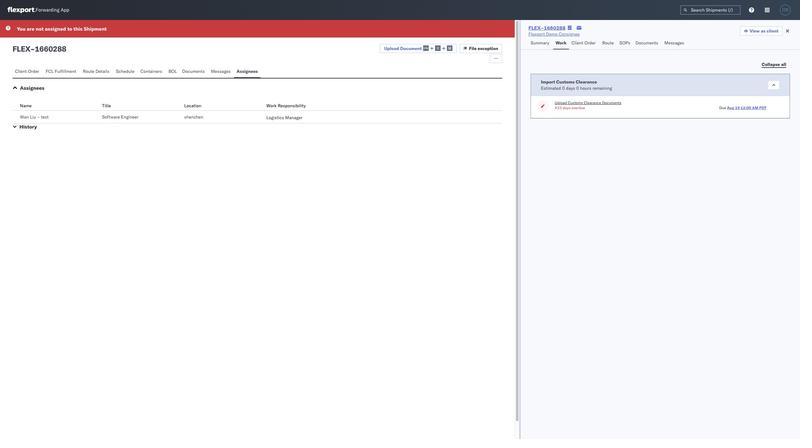Task type: describe. For each thing, give the bounding box(es) containing it.
1 vertical spatial documents button
[[180, 66, 209, 78]]

433 days overdue
[[555, 105, 586, 110]]

location
[[184, 103, 202, 109]]

route details
[[83, 69, 110, 74]]

0 horizontal spatial client order
[[15, 69, 39, 74]]

1 vertical spatial client
[[15, 69, 27, 74]]

19
[[736, 105, 741, 110]]

0 vertical spatial client order button
[[570, 37, 600, 49]]

schedule
[[116, 69, 135, 74]]

wan
[[20, 114, 29, 120]]

name
[[20, 103, 32, 109]]

collapse all button
[[759, 60, 791, 69]]

1 0 from the left
[[563, 85, 565, 91]]

all
[[782, 61, 787, 67]]

0 horizontal spatial -
[[30, 44, 35, 53]]

file exception
[[469, 46, 499, 51]]

1 horizontal spatial messages
[[665, 40, 685, 46]]

2 0 from the left
[[577, 85, 580, 91]]

work button
[[554, 37, 570, 49]]

logistics
[[267, 115, 284, 120]]

this
[[73, 26, 83, 32]]

you are not assigned to this shipment
[[17, 26, 107, 32]]

flexport. image
[[8, 7, 36, 13]]

1 horizontal spatial assignees
[[237, 69, 258, 74]]

containers button
[[138, 66, 166, 78]]

0 vertical spatial order
[[585, 40, 596, 46]]

flex-1660288
[[529, 25, 566, 31]]

fcl fulfillment
[[46, 69, 76, 74]]

fcl fulfillment button
[[43, 66, 80, 78]]

app
[[61, 7, 69, 13]]

433
[[555, 105, 562, 110]]

route for route
[[603, 40, 614, 46]]

upload document
[[385, 46, 422, 51]]

flex-
[[529, 25, 544, 31]]

manager
[[285, 115, 303, 120]]

os button
[[779, 3, 793, 17]]

software engineer
[[102, 114, 139, 120]]

0 horizontal spatial client order button
[[13, 66, 43, 78]]

flex-1660288 link
[[529, 25, 566, 31]]

remaining
[[593, 85, 613, 91]]

due aug 19 12:00 am pdt
[[720, 105, 767, 110]]

upload document button
[[380, 44, 457, 53]]

consignee
[[559, 31, 580, 37]]

wan liu - test
[[20, 114, 49, 120]]

schedule button
[[114, 66, 138, 78]]

document
[[401, 46, 422, 51]]

logistics manager
[[267, 115, 303, 120]]

details
[[96, 69, 110, 74]]

pdt
[[760, 105, 767, 110]]

route details button
[[80, 66, 114, 78]]

days inside import customs clearance estimated 0 days 0 hours remaining
[[567, 85, 576, 91]]

1 vertical spatial days
[[563, 105, 571, 110]]

forwarding app link
[[8, 7, 69, 13]]

engineer
[[121, 114, 139, 120]]

software
[[102, 114, 120, 120]]

am
[[753, 105, 759, 110]]

flexport demo consignee
[[529, 31, 580, 37]]

documents for the right documents button
[[636, 40, 659, 46]]

sops
[[620, 40, 631, 46]]

summary button
[[529, 37, 554, 49]]

file
[[469, 46, 477, 51]]

clearance for documents
[[584, 100, 602, 105]]

you
[[17, 26, 26, 32]]

view as client button
[[741, 26, 783, 36]]

test
[[41, 114, 49, 120]]

0 horizontal spatial order
[[28, 69, 39, 74]]

sops button
[[618, 37, 634, 49]]

hours
[[581, 85, 592, 91]]

bol button
[[166, 66, 180, 78]]

work for work
[[556, 40, 567, 46]]

route for route details
[[83, 69, 94, 74]]

due
[[720, 105, 727, 110]]

clearance for estimated
[[576, 79, 598, 85]]

view as client
[[750, 28, 779, 34]]

shenzhen
[[184, 114, 203, 120]]



Task type: locate. For each thing, give the bounding box(es) containing it.
flex
[[13, 44, 30, 53]]

0 horizontal spatial documents button
[[180, 66, 209, 78]]

1 horizontal spatial documents button
[[634, 37, 663, 49]]

0 horizontal spatial route
[[83, 69, 94, 74]]

work responsibility
[[267, 103, 306, 109]]

- right liu
[[37, 114, 40, 120]]

upload up 433
[[555, 100, 567, 105]]

1 horizontal spatial documents
[[603, 100, 622, 105]]

customs inside import customs clearance estimated 0 days 0 hours remaining
[[557, 79, 575, 85]]

client order left fcl
[[15, 69, 39, 74]]

bol
[[169, 69, 177, 74]]

route inside button
[[603, 40, 614, 46]]

order
[[585, 40, 596, 46], [28, 69, 39, 74]]

Search Shipments (/) text field
[[681, 5, 741, 15]]

0 vertical spatial work
[[556, 40, 567, 46]]

order left fcl
[[28, 69, 39, 74]]

work down flexport demo consignee
[[556, 40, 567, 46]]

1 horizontal spatial client
[[572, 40, 584, 46]]

customs up estimated on the right top of page
[[557, 79, 575, 85]]

route left details
[[83, 69, 94, 74]]

0 vertical spatial days
[[567, 85, 576, 91]]

0 horizontal spatial documents
[[182, 69, 205, 74]]

0 vertical spatial messages button
[[663, 37, 688, 49]]

1 horizontal spatial 0
[[577, 85, 580, 91]]

file exception button
[[460, 44, 503, 53], [460, 44, 503, 53]]

days
[[567, 85, 576, 91], [563, 105, 571, 110]]

route
[[603, 40, 614, 46], [83, 69, 94, 74]]

documents button right the bol
[[180, 66, 209, 78]]

work inside button
[[556, 40, 567, 46]]

upload
[[385, 46, 400, 51], [555, 100, 567, 105]]

client order
[[572, 40, 596, 46], [15, 69, 39, 74]]

1 horizontal spatial work
[[556, 40, 567, 46]]

1 vertical spatial messages
[[211, 69, 231, 74]]

0 horizontal spatial 0
[[563, 85, 565, 91]]

containers
[[141, 69, 162, 74]]

2 vertical spatial documents
[[603, 100, 622, 105]]

1660288
[[544, 25, 566, 31], [35, 44, 66, 53]]

1 vertical spatial client order
[[15, 69, 39, 74]]

route left sops
[[603, 40, 614, 46]]

0 vertical spatial customs
[[557, 79, 575, 85]]

0 vertical spatial 1660288
[[544, 25, 566, 31]]

0 horizontal spatial assignees
[[20, 85, 44, 91]]

clearance inside button
[[584, 100, 602, 105]]

1 vertical spatial messages button
[[209, 66, 234, 78]]

assigned
[[45, 26, 66, 32]]

flex - 1660288
[[13, 44, 66, 53]]

1 vertical spatial client order button
[[13, 66, 43, 78]]

customs for import
[[557, 79, 575, 85]]

client order down consignee
[[572, 40, 596, 46]]

fcl
[[46, 69, 54, 74]]

aug 19 12:00 am pdt button
[[728, 105, 767, 110]]

history
[[19, 124, 37, 130]]

shipment
[[84, 26, 107, 32]]

12:00
[[741, 105, 752, 110]]

days right 433
[[563, 105, 571, 110]]

0 horizontal spatial upload
[[385, 46, 400, 51]]

1 vertical spatial -
[[37, 114, 40, 120]]

0 horizontal spatial messages button
[[209, 66, 234, 78]]

work for work responsibility
[[267, 103, 277, 109]]

1 vertical spatial upload
[[555, 100, 567, 105]]

1 vertical spatial customs
[[568, 100, 584, 105]]

work up the logistics
[[267, 103, 277, 109]]

0 horizontal spatial messages
[[211, 69, 231, 74]]

client down consignee
[[572, 40, 584, 46]]

forwarding
[[36, 7, 60, 13]]

fulfillment
[[55, 69, 76, 74]]

0 vertical spatial documents
[[636, 40, 659, 46]]

0 horizontal spatial client
[[15, 69, 27, 74]]

0
[[563, 85, 565, 91], [577, 85, 580, 91]]

1 horizontal spatial -
[[37, 114, 40, 120]]

demo
[[547, 31, 558, 37]]

1 vertical spatial clearance
[[584, 100, 602, 105]]

route button
[[600, 37, 618, 49]]

os
[[783, 8, 789, 12]]

0 horizontal spatial work
[[267, 103, 277, 109]]

0 vertical spatial client order
[[572, 40, 596, 46]]

1 vertical spatial documents
[[182, 69, 205, 74]]

upload left "document"
[[385, 46, 400, 51]]

overdue
[[572, 105, 586, 110]]

0 vertical spatial -
[[30, 44, 35, 53]]

route inside button
[[83, 69, 94, 74]]

client order button left fcl
[[13, 66, 43, 78]]

1 horizontal spatial client order button
[[570, 37, 600, 49]]

forwarding app
[[36, 7, 69, 13]]

0 vertical spatial upload
[[385, 46, 400, 51]]

0 vertical spatial route
[[603, 40, 614, 46]]

assignees
[[237, 69, 258, 74], [20, 85, 44, 91]]

0 vertical spatial assignees button
[[234, 66, 261, 78]]

title
[[102, 103, 111, 109]]

liu
[[30, 114, 36, 120]]

collapse
[[763, 61, 781, 67]]

1 vertical spatial assignees
[[20, 85, 44, 91]]

0 vertical spatial assignees
[[237, 69, 258, 74]]

client order button down consignee
[[570, 37, 600, 49]]

- down are
[[30, 44, 35, 53]]

import customs clearance estimated 0 days 0 hours remaining
[[542, 79, 613, 91]]

upload customs clearance documents button
[[555, 100, 622, 105]]

documents
[[636, 40, 659, 46], [182, 69, 205, 74], [603, 100, 622, 105]]

history button
[[19, 124, 37, 130]]

1 vertical spatial 1660288
[[35, 44, 66, 53]]

flexport demo consignee link
[[529, 31, 580, 37]]

documents right sops button
[[636, 40, 659, 46]]

1660288 down assigned
[[35, 44, 66, 53]]

1 horizontal spatial 1660288
[[544, 25, 566, 31]]

0 right estimated on the right top of page
[[563, 85, 565, 91]]

customs up overdue
[[568, 100, 584, 105]]

upload for upload document
[[385, 46, 400, 51]]

customs
[[557, 79, 575, 85], [568, 100, 584, 105]]

days left hours
[[567, 85, 576, 91]]

flexport
[[529, 31, 545, 37]]

0 vertical spatial client
[[572, 40, 584, 46]]

not
[[36, 26, 44, 32]]

collapse all
[[763, 61, 787, 67]]

1660288 up flexport demo consignee
[[544, 25, 566, 31]]

as
[[762, 28, 766, 34]]

0 vertical spatial messages
[[665, 40, 685, 46]]

1 vertical spatial work
[[267, 103, 277, 109]]

1 vertical spatial route
[[83, 69, 94, 74]]

documents for the bottommost documents button
[[182, 69, 205, 74]]

1 horizontal spatial client order
[[572, 40, 596, 46]]

documents button
[[634, 37, 663, 49], [180, 66, 209, 78]]

0 left hours
[[577, 85, 580, 91]]

1 horizontal spatial assignees button
[[234, 66, 261, 78]]

0 vertical spatial clearance
[[576, 79, 598, 85]]

1 horizontal spatial upload
[[555, 100, 567, 105]]

customs for upload
[[568, 100, 584, 105]]

responsibility
[[278, 103, 306, 109]]

1 horizontal spatial messages button
[[663, 37, 688, 49]]

to
[[67, 26, 72, 32]]

1 vertical spatial assignees button
[[20, 85, 44, 91]]

aug
[[728, 105, 735, 110]]

client
[[767, 28, 779, 34]]

1 horizontal spatial route
[[603, 40, 614, 46]]

assignees button
[[234, 66, 261, 78], [20, 85, 44, 91]]

messages button
[[663, 37, 688, 49], [209, 66, 234, 78]]

documents inside upload customs clearance documents button
[[603, 100, 622, 105]]

exception
[[478, 46, 499, 51]]

client down 'flex'
[[15, 69, 27, 74]]

1 vertical spatial order
[[28, 69, 39, 74]]

client order button
[[570, 37, 600, 49], [13, 66, 43, 78]]

documents button right sops
[[634, 37, 663, 49]]

clearance up hours
[[576, 79, 598, 85]]

clearance up overdue
[[584, 100, 602, 105]]

customs inside button
[[568, 100, 584, 105]]

clearance
[[576, 79, 598, 85], [584, 100, 602, 105]]

import
[[542, 79, 556, 85]]

0 vertical spatial documents button
[[634, 37, 663, 49]]

documents down remaining
[[603, 100, 622, 105]]

-
[[30, 44, 35, 53], [37, 114, 40, 120]]

documents right bol button
[[182, 69, 205, 74]]

0 horizontal spatial 1660288
[[35, 44, 66, 53]]

order left route button
[[585, 40, 596, 46]]

view
[[750, 28, 760, 34]]

are
[[27, 26, 34, 32]]

estimated
[[542, 85, 562, 91]]

0 horizontal spatial assignees button
[[20, 85, 44, 91]]

clearance inside import customs clearance estimated 0 days 0 hours remaining
[[576, 79, 598, 85]]

upload customs clearance documents
[[555, 100, 622, 105]]

2 horizontal spatial documents
[[636, 40, 659, 46]]

summary
[[531, 40, 550, 46]]

1 horizontal spatial order
[[585, 40, 596, 46]]

upload for upload customs clearance documents
[[555, 100, 567, 105]]



Task type: vqa. For each thing, say whether or not it's contained in the screenshot.
second Hlxu8034992 from the bottom
no



